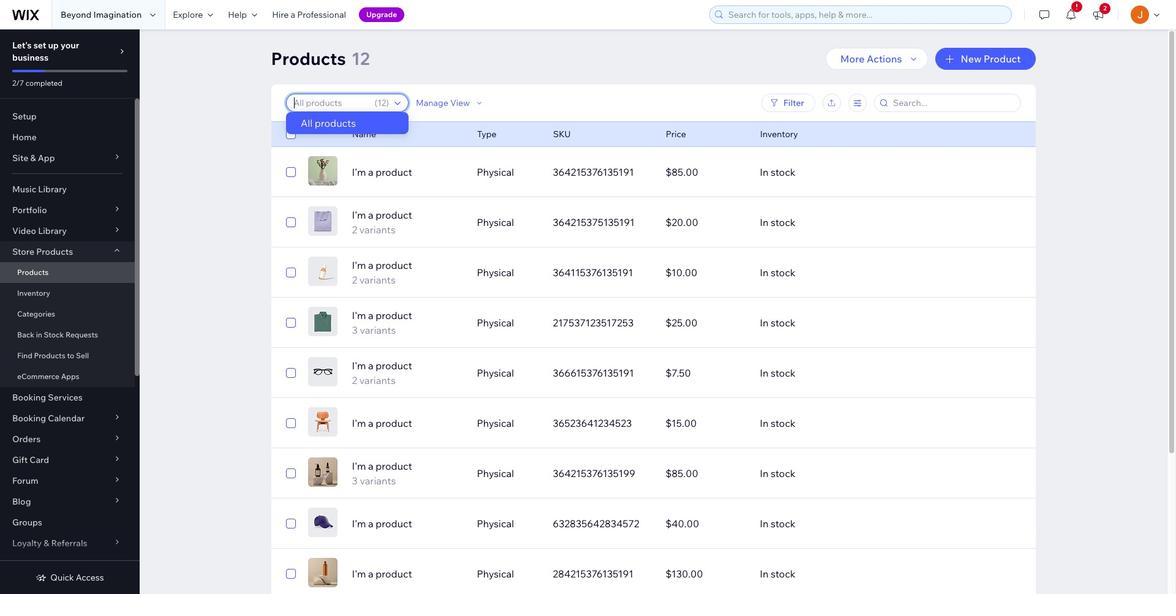 Task type: locate. For each thing, give the bounding box(es) containing it.
in stock link for 364115376135191
[[752, 258, 984, 287]]

1 3 from the top
[[352, 324, 358, 336]]

4 i'm from the top
[[352, 309, 366, 322]]

products down video library dropdown button on the left top of page
[[36, 246, 73, 257]]

& right site
[[30, 153, 36, 164]]

physical link for 364215376135191
[[469, 157, 545, 187]]

$85.00 link up $40.00 'link'
[[658, 459, 752, 488]]

5 i'm from the top
[[352, 360, 366, 372]]

0 horizontal spatial 12
[[351, 48, 370, 69]]

physical for 364215375135191
[[477, 216, 514, 228]]

7 physical link from the top
[[469, 459, 545, 488]]

in for 284215376135191
[[760, 568, 768, 580]]

booking for booking services
[[12, 392, 46, 403]]

4 stock from the top
[[771, 317, 795, 329]]

3 physical link from the top
[[469, 258, 545, 287]]

in for 36523641234523
[[760, 417, 768, 429]]

7 physical from the top
[[477, 467, 514, 480]]

2 in from the top
[[760, 216, 768, 228]]

2 $85.00 link from the top
[[658, 459, 752, 488]]

hire a professional
[[272, 9, 346, 20]]

in stock for 364215375135191
[[760, 216, 795, 228]]

i'm a product for 284215376135191
[[352, 568, 412, 580]]

$10.00
[[666, 266, 697, 279]]

0 vertical spatial i'm a product 2 variants
[[352, 209, 412, 236]]

video library button
[[0, 221, 135, 241]]

beyond
[[61, 9, 91, 20]]

2 3 from the top
[[352, 475, 358, 487]]

products
[[314, 117, 356, 129]]

2/7 completed
[[12, 78, 62, 88]]

back
[[17, 330, 34, 339]]

364215375135191 link
[[545, 208, 658, 237]]

2 i'm a product 2 variants from the top
[[352, 259, 412, 286]]

$85.00 for 364215376135199
[[666, 467, 698, 480]]

1 horizontal spatial inventory
[[760, 129, 798, 140]]

0 horizontal spatial inventory
[[17, 288, 50, 298]]

access
[[76, 572, 104, 583]]

3 stock from the top
[[771, 266, 795, 279]]

in for 366615376135191
[[760, 367, 768, 379]]

2 i'm a product from the top
[[352, 417, 412, 429]]

booking up orders
[[12, 413, 46, 424]]

4 physical from the top
[[477, 317, 514, 329]]

5 stock from the top
[[771, 367, 795, 379]]

type
[[477, 129, 496, 140]]

hire a professional link
[[265, 0, 353, 29]]

1 library from the top
[[38, 184, 67, 195]]

3 i'm a product from the top
[[352, 518, 412, 530]]

orders
[[12, 434, 41, 445]]

$15.00 link
[[658, 409, 752, 438]]

1 vertical spatial i'm a product 3 variants
[[352, 460, 412, 487]]

284215376135191 link
[[545, 559, 658, 589]]

8 in from the top
[[760, 518, 768, 530]]

2 $85.00 from the top
[[666, 467, 698, 480]]

find products to sell
[[17, 351, 89, 360]]

2 library from the top
[[38, 225, 67, 236]]

1 stock from the top
[[771, 166, 795, 178]]

& inside dropdown button
[[30, 153, 36, 164]]

1 in from the top
[[760, 166, 768, 178]]

ecommerce apps
[[17, 372, 79, 381]]

name
[[352, 129, 376, 140]]

6 stock from the top
[[771, 417, 795, 429]]

physical for 364115376135191
[[477, 266, 514, 279]]

3
[[352, 324, 358, 336], [352, 475, 358, 487]]

$85.00 link down price
[[658, 157, 752, 187]]

6 physical link from the top
[[469, 409, 545, 438]]

1 vertical spatial inventory
[[17, 288, 50, 298]]

2 booking from the top
[[12, 413, 46, 424]]

2 vertical spatial i'm a product 2 variants
[[352, 360, 412, 386]]

0 vertical spatial &
[[30, 153, 36, 164]]

& for site
[[30, 153, 36, 164]]

2 i'm a product link from the top
[[345, 416, 469, 431]]

8 in stock link from the top
[[752, 509, 984, 538]]

1 horizontal spatial &
[[44, 538, 49, 549]]

1 $85.00 link from the top
[[658, 157, 752, 187]]

$85.00 up $40.00
[[666, 467, 698, 480]]

manage view button
[[416, 97, 484, 108]]

inventory inside inventory link
[[17, 288, 50, 298]]

0 vertical spatial 3
[[352, 324, 358, 336]]

booking inside booking services link
[[12, 392, 46, 403]]

$85.00 down price
[[666, 166, 698, 178]]

variants for 217537123517253
[[360, 324, 396, 336]]

1 vertical spatial 12
[[377, 97, 386, 108]]

blog
[[12, 496, 31, 507]]

1 booking from the top
[[12, 392, 46, 403]]

5 in stock link from the top
[[752, 358, 984, 388]]

None checkbox
[[286, 215, 296, 230], [286, 265, 296, 280], [286, 315, 296, 330], [286, 466, 296, 481], [286, 516, 296, 531], [286, 215, 296, 230], [286, 265, 296, 280], [286, 315, 296, 330], [286, 466, 296, 481], [286, 516, 296, 531]]

gift
[[12, 454, 28, 466]]

more actions
[[840, 53, 902, 65]]

9 in stock from the top
[[760, 568, 795, 580]]

2 for 364215375135191
[[352, 224, 357, 236]]

2 i'm a product 3 variants from the top
[[352, 460, 412, 487]]

variants for 364215376135199
[[360, 475, 396, 487]]

8 stock from the top
[[771, 518, 795, 530]]

4 i'm a product link from the top
[[345, 567, 469, 581]]

in stock link for 36523641234523
[[752, 409, 984, 438]]

1 physical link from the top
[[469, 157, 545, 187]]

1 i'm a product link from the top
[[345, 165, 469, 179]]

inventory up categories
[[17, 288, 50, 298]]

inventory link
[[0, 283, 135, 304]]

more
[[840, 53, 865, 65]]

1 vertical spatial &
[[44, 538, 49, 549]]

in
[[760, 166, 768, 178], [760, 216, 768, 228], [760, 266, 768, 279], [760, 317, 768, 329], [760, 367, 768, 379], [760, 417, 768, 429], [760, 467, 768, 480], [760, 518, 768, 530], [760, 568, 768, 580]]

4 in stock link from the top
[[752, 308, 984, 337]]

0 vertical spatial library
[[38, 184, 67, 195]]

library for music library
[[38, 184, 67, 195]]

i'm a product 2 variants for 364115376135191
[[352, 259, 412, 286]]

1 $85.00 from the top
[[666, 166, 698, 178]]

1 vertical spatial $85.00 link
[[658, 459, 752, 488]]

)
[[386, 97, 389, 108]]

booking down ecommerce
[[12, 392, 46, 403]]

6 in from the top
[[760, 417, 768, 429]]

0 vertical spatial $85.00
[[666, 166, 698, 178]]

1 vertical spatial 3
[[352, 475, 358, 487]]

4 in from the top
[[760, 317, 768, 329]]

9 physical link from the top
[[469, 559, 545, 589]]

gift card button
[[0, 450, 135, 470]]

back in stock requests
[[17, 330, 98, 339]]

physical for 284215376135191
[[477, 568, 514, 580]]

2 physical from the top
[[477, 216, 514, 228]]

8 in stock from the top
[[760, 518, 795, 530]]

products down the store
[[17, 268, 49, 277]]

library up portfolio popup button
[[38, 184, 67, 195]]

2
[[1103, 4, 1107, 12], [352, 224, 357, 236], [352, 274, 357, 286], [352, 374, 357, 386]]

all products option
[[286, 112, 408, 134]]

groups
[[12, 517, 42, 528]]

4 i'm a product from the top
[[352, 568, 412, 580]]

physical link for 366615376135191
[[469, 358, 545, 388]]

7 i'm from the top
[[352, 460, 366, 472]]

site
[[12, 153, 28, 164]]

point
[[12, 559, 33, 570]]

library inside dropdown button
[[38, 225, 67, 236]]

a
[[291, 9, 295, 20], [368, 166, 373, 178], [368, 209, 373, 221], [368, 259, 373, 271], [368, 309, 373, 322], [368, 360, 373, 372], [368, 417, 373, 429], [368, 460, 373, 472], [368, 518, 373, 530], [368, 568, 373, 580]]

sell
[[76, 351, 89, 360]]

booking inside booking calendar popup button
[[12, 413, 46, 424]]

more actions button
[[826, 48, 928, 70]]

i'm a product 3 variants
[[352, 309, 412, 336], [352, 460, 412, 487]]

0 vertical spatial 12
[[351, 48, 370, 69]]

in for 217537123517253
[[760, 317, 768, 329]]

2 button
[[1085, 0, 1112, 29]]

7 in stock link from the top
[[752, 459, 984, 488]]

$85.00 link for 364215376135191
[[658, 157, 752, 187]]

i'm a product for 36523641234523
[[352, 417, 412, 429]]

let's
[[12, 40, 32, 51]]

0 vertical spatial i'm a product 3 variants
[[352, 309, 412, 336]]

physical link for 632835642834572
[[469, 509, 545, 538]]

7 stock from the top
[[771, 467, 795, 480]]

physical for 36523641234523
[[477, 417, 514, 429]]

3 in from the top
[[760, 266, 768, 279]]

1 in stock link from the top
[[752, 157, 984, 187]]

217537123517253
[[553, 317, 634, 329]]

physical
[[477, 166, 514, 178], [477, 216, 514, 228], [477, 266, 514, 279], [477, 317, 514, 329], [477, 367, 514, 379], [477, 417, 514, 429], [477, 467, 514, 480], [477, 518, 514, 530], [477, 568, 514, 580]]

3 i'm a product 2 variants from the top
[[352, 360, 412, 386]]

6 in stock link from the top
[[752, 409, 984, 438]]

12 down upgrade button
[[351, 48, 370, 69]]

products inside 'link'
[[34, 351, 65, 360]]

in for 364215376135191
[[760, 166, 768, 178]]

2 physical link from the top
[[469, 208, 545, 237]]

9 physical from the top
[[477, 568, 514, 580]]

4 physical link from the top
[[469, 308, 545, 337]]

inventory
[[760, 129, 798, 140], [17, 288, 50, 298]]

Search for tools, apps, help & more... field
[[725, 6, 1008, 23]]

9 in stock link from the top
[[752, 559, 984, 589]]

0 horizontal spatial &
[[30, 153, 36, 164]]

booking
[[12, 392, 46, 403], [12, 413, 46, 424]]

36523641234523 link
[[545, 409, 658, 438]]

actions
[[867, 53, 902, 65]]

7 in stock from the top
[[760, 467, 795, 480]]

in for 364215375135191
[[760, 216, 768, 228]]

7 in from the top
[[760, 467, 768, 480]]

364115376135191
[[553, 266, 633, 279]]

manage view
[[416, 97, 470, 108]]

in stock for 364115376135191
[[760, 266, 795, 279]]

price
[[666, 129, 686, 140]]

8 physical from the top
[[477, 518, 514, 530]]

5 in from the top
[[760, 367, 768, 379]]

1 in stock from the top
[[760, 166, 795, 178]]

business
[[12, 52, 49, 63]]

1 vertical spatial $85.00
[[666, 467, 698, 480]]

ecommerce apps link
[[0, 366, 135, 387]]

6 physical from the top
[[477, 417, 514, 429]]

632835642834572 link
[[545, 509, 658, 538]]

in stock link for 284215376135191
[[752, 559, 984, 589]]

i'm a product 2 variants for 366615376135191
[[352, 360, 412, 386]]

products up ecommerce apps
[[34, 351, 65, 360]]

6 in stock from the top
[[760, 417, 795, 429]]

library up "store products"
[[38, 225, 67, 236]]

i'm a product for 632835642834572
[[352, 518, 412, 530]]

2 for 364115376135191
[[352, 274, 357, 286]]

inventory down filter button
[[760, 129, 798, 140]]

1 product from the top
[[376, 166, 412, 178]]

1 physical from the top
[[477, 166, 514, 178]]

3 i'm a product link from the top
[[345, 516, 469, 531]]

1 i'm a product from the top
[[352, 166, 412, 178]]

video
[[12, 225, 36, 236]]

12 up all products option
[[377, 97, 386, 108]]

setup link
[[0, 106, 135, 127]]

physical link for 284215376135191
[[469, 559, 545, 589]]

products down 'hire a professional' link
[[271, 48, 346, 69]]

3 in stock from the top
[[760, 266, 795, 279]]

stock for 366615376135191
[[771, 367, 795, 379]]

in stock link for 364215376135191
[[752, 157, 984, 187]]

physical for 366615376135191
[[477, 367, 514, 379]]

1 i'm a product 2 variants from the top
[[352, 209, 412, 236]]

5 physical link from the top
[[469, 358, 545, 388]]

booking services
[[12, 392, 83, 403]]

1 vertical spatial i'm a product 2 variants
[[352, 259, 412, 286]]

9 i'm from the top
[[352, 568, 366, 580]]

product
[[376, 166, 412, 178], [376, 209, 412, 221], [376, 259, 412, 271], [376, 309, 412, 322], [376, 360, 412, 372], [376, 417, 412, 429], [376, 460, 412, 472], [376, 518, 412, 530], [376, 568, 412, 580]]

in stock link for 364215376135199
[[752, 459, 984, 488]]

9 in from the top
[[760, 568, 768, 580]]

i'm a product link for 632835642834572
[[345, 516, 469, 531]]

new product button
[[935, 48, 1035, 70]]

3 for 364215376135199
[[352, 475, 358, 487]]

2 in stock link from the top
[[752, 208, 984, 237]]

physical link for 364215376135199
[[469, 459, 545, 488]]

stock for 284215376135191
[[771, 568, 795, 580]]

in stock
[[760, 166, 795, 178], [760, 216, 795, 228], [760, 266, 795, 279], [760, 317, 795, 329], [760, 367, 795, 379], [760, 417, 795, 429], [760, 467, 795, 480], [760, 518, 795, 530], [760, 568, 795, 580]]

1 horizontal spatial 12
[[377, 97, 386, 108]]

& right loyalty
[[44, 538, 49, 549]]

364215376135199
[[553, 467, 635, 480]]

categories
[[17, 309, 55, 319]]

in stock for 217537123517253
[[760, 317, 795, 329]]

2 stock from the top
[[771, 216, 795, 228]]

366615376135191
[[553, 367, 634, 379]]

i'm a product link
[[345, 165, 469, 179], [345, 416, 469, 431], [345, 516, 469, 531], [345, 567, 469, 581]]

forum
[[12, 475, 38, 486]]

3 for 217537123517253
[[352, 324, 358, 336]]

0 vertical spatial booking
[[12, 392, 46, 403]]

12 for ( 12 )
[[377, 97, 386, 108]]

physical for 632835642834572
[[477, 518, 514, 530]]

variants for 364215375135191
[[359, 224, 396, 236]]

filter
[[783, 97, 804, 108]]

3 physical from the top
[[477, 266, 514, 279]]

1 vertical spatial library
[[38, 225, 67, 236]]

of
[[35, 559, 43, 570]]

in for 364115376135191
[[760, 266, 768, 279]]

3 product from the top
[[376, 259, 412, 271]]

None checkbox
[[286, 127, 296, 141], [286, 165, 296, 179], [286, 366, 296, 380], [286, 416, 296, 431], [286, 567, 296, 581], [286, 127, 296, 141], [286, 165, 296, 179], [286, 366, 296, 380], [286, 416, 296, 431], [286, 567, 296, 581]]

8 i'm from the top
[[352, 518, 366, 530]]

stock for 364215376135199
[[771, 467, 795, 480]]

0 vertical spatial $85.00 link
[[658, 157, 752, 187]]

1 i'm a product 3 variants from the top
[[352, 309, 412, 336]]

let's set up your business
[[12, 40, 79, 63]]

9 stock from the top
[[771, 568, 795, 580]]

stock
[[771, 166, 795, 178], [771, 216, 795, 228], [771, 266, 795, 279], [771, 317, 795, 329], [771, 367, 795, 379], [771, 417, 795, 429], [771, 467, 795, 480], [771, 518, 795, 530], [771, 568, 795, 580]]

8 physical link from the top
[[469, 509, 545, 538]]

6 product from the top
[[376, 417, 412, 429]]

library for video library
[[38, 225, 67, 236]]

3 in stock link from the top
[[752, 258, 984, 287]]

forum button
[[0, 470, 135, 491]]

5 physical from the top
[[477, 367, 514, 379]]

& inside popup button
[[44, 538, 49, 549]]

2 in stock from the top
[[760, 216, 795, 228]]

i'm a product for 364215376135191
[[352, 166, 412, 178]]

All products field
[[290, 94, 371, 111]]

4 in stock from the top
[[760, 317, 795, 329]]

1 vertical spatial booking
[[12, 413, 46, 424]]

5 in stock from the top
[[760, 367, 795, 379]]



Task type: describe. For each thing, give the bounding box(es) containing it.
blog button
[[0, 491, 135, 512]]

physical link for 36523641234523
[[469, 409, 545, 438]]

music library
[[12, 184, 67, 195]]

Search... field
[[889, 94, 1016, 111]]

physical for 217537123517253
[[477, 317, 514, 329]]

stock for 632835642834572
[[771, 518, 795, 530]]

$85.00 link for 364215376135199
[[658, 459, 752, 488]]

i'm a product 2 variants for 364215375135191
[[352, 209, 412, 236]]

find products to sell link
[[0, 345, 135, 366]]

new
[[961, 53, 982, 65]]

i'm a product link for 364215376135191
[[345, 165, 469, 179]]

stock for 364215376135191
[[771, 166, 795, 178]]

in for 364215376135199
[[760, 467, 768, 480]]

up
[[48, 40, 59, 51]]

stock for 364115376135191
[[771, 266, 795, 279]]

explore
[[173, 9, 203, 20]]

$25.00 link
[[658, 308, 752, 337]]

quick
[[50, 572, 74, 583]]

$40.00
[[666, 518, 699, 530]]

$85.00 for 364215376135191
[[666, 166, 698, 178]]

sale
[[45, 559, 63, 570]]

quick access button
[[36, 572, 104, 583]]

point of sale
[[12, 559, 63, 570]]

632835642834572
[[553, 518, 639, 530]]

ecommerce
[[17, 372, 59, 381]]

products 12
[[271, 48, 370, 69]]

sidebar element
[[0, 29, 140, 594]]

site & app button
[[0, 148, 135, 168]]

in stock for 364215376135191
[[760, 166, 795, 178]]

services
[[48, 392, 83, 403]]

variants for 366615376135191
[[359, 374, 396, 386]]

in stock link for 364215375135191
[[752, 208, 984, 237]]

$130.00 link
[[658, 559, 752, 589]]

video library
[[12, 225, 67, 236]]

7 product from the top
[[376, 460, 412, 472]]

apps
[[61, 372, 79, 381]]

physical link for 364115376135191
[[469, 258, 545, 287]]

products inside dropdown button
[[36, 246, 73, 257]]

in
[[36, 330, 42, 339]]

card
[[30, 454, 49, 466]]

booking calendar button
[[0, 408, 135, 429]]

284215376135191
[[553, 568, 633, 580]]

categories link
[[0, 304, 135, 325]]

store products
[[12, 246, 73, 257]]

& for loyalty
[[44, 538, 49, 549]]

0 vertical spatial inventory
[[760, 129, 798, 140]]

i'm a product link for 36523641234523
[[345, 416, 469, 431]]

364215376135191 link
[[545, 157, 658, 187]]

i'm a product link for 284215376135191
[[345, 567, 469, 581]]

sku
[[553, 129, 570, 140]]

filter button
[[761, 94, 815, 112]]

2 for 366615376135191
[[352, 374, 357, 386]]

physical for 364215376135191
[[477, 166, 514, 178]]

home link
[[0, 127, 135, 148]]

site & app
[[12, 153, 55, 164]]

in stock link for 217537123517253
[[752, 308, 984, 337]]

to
[[67, 351, 74, 360]]

$20.00 link
[[658, 208, 752, 237]]

products link
[[0, 262, 135, 283]]

$10.00 link
[[658, 258, 752, 287]]

music
[[12, 184, 36, 195]]

2 inside button
[[1103, 4, 1107, 12]]

gift card
[[12, 454, 49, 466]]

364115376135191 link
[[545, 258, 658, 287]]

in stock for 632835642834572
[[760, 518, 795, 530]]

physical for 364215376135199
[[477, 467, 514, 480]]

all products
[[300, 117, 356, 129]]

in stock for 36523641234523
[[760, 417, 795, 429]]

booking services link
[[0, 387, 135, 408]]

stock for 36523641234523
[[771, 417, 795, 429]]

stock for 217537123517253
[[771, 317, 795, 329]]

setup
[[12, 111, 37, 122]]

$25.00
[[666, 317, 698, 329]]

portfolio button
[[0, 200, 135, 221]]

3 i'm from the top
[[352, 259, 366, 271]]

12 for products 12
[[351, 48, 370, 69]]

i'm a product 3 variants for 364215376135199
[[352, 460, 412, 487]]

loyalty & referrals
[[12, 538, 87, 549]]

4 product from the top
[[376, 309, 412, 322]]

in stock for 364215376135199
[[760, 467, 795, 480]]

all
[[300, 117, 312, 129]]

in stock link for 632835642834572
[[752, 509, 984, 538]]

professional
[[297, 9, 346, 20]]

view
[[450, 97, 470, 108]]

2 product from the top
[[376, 209, 412, 221]]

booking calendar
[[12, 413, 85, 424]]

referrals
[[51, 538, 87, 549]]

2/7
[[12, 78, 24, 88]]

find
[[17, 351, 32, 360]]

new product
[[961, 53, 1021, 65]]

manage
[[416, 97, 448, 108]]

home
[[12, 132, 37, 143]]

i'm a product 3 variants for 217537123517253
[[352, 309, 412, 336]]

quick access
[[50, 572, 104, 583]]

variants for 364115376135191
[[359, 274, 396, 286]]

364215375135191
[[553, 216, 634, 228]]

point of sale link
[[0, 554, 135, 575]]

groups link
[[0, 512, 135, 533]]

$7.50
[[666, 367, 691, 379]]

physical link for 217537123517253
[[469, 308, 545, 337]]

calendar
[[48, 413, 85, 424]]

2 i'm from the top
[[352, 209, 366, 221]]

6 i'm from the top
[[352, 417, 366, 429]]

stock for 364215375135191
[[771, 216, 795, 228]]

364215376135191
[[553, 166, 634, 178]]

9 product from the top
[[376, 568, 412, 580]]

in for 632835642834572
[[760, 518, 768, 530]]

loyalty & referrals button
[[0, 533, 135, 554]]

in stock for 284215376135191
[[760, 568, 795, 580]]

in stock for 366615376135191
[[760, 367, 795, 379]]

hire
[[272, 9, 289, 20]]

help
[[228, 9, 247, 20]]

$130.00
[[666, 568, 703, 580]]

physical link for 364215375135191
[[469, 208, 545, 237]]

5 product from the top
[[376, 360, 412, 372]]

booking for booking calendar
[[12, 413, 46, 424]]

( 12 )
[[374, 97, 389, 108]]

loyalty
[[12, 538, 42, 549]]

back in stock requests link
[[0, 325, 135, 345]]

store products button
[[0, 241, 135, 262]]

in stock link for 366615376135191
[[752, 358, 984, 388]]

(
[[374, 97, 377, 108]]

36523641234523
[[553, 417, 632, 429]]

1 i'm from the top
[[352, 166, 366, 178]]

upgrade
[[366, 10, 397, 19]]

8 product from the top
[[376, 518, 412, 530]]



Task type: vqa. For each thing, say whether or not it's contained in the screenshot.


